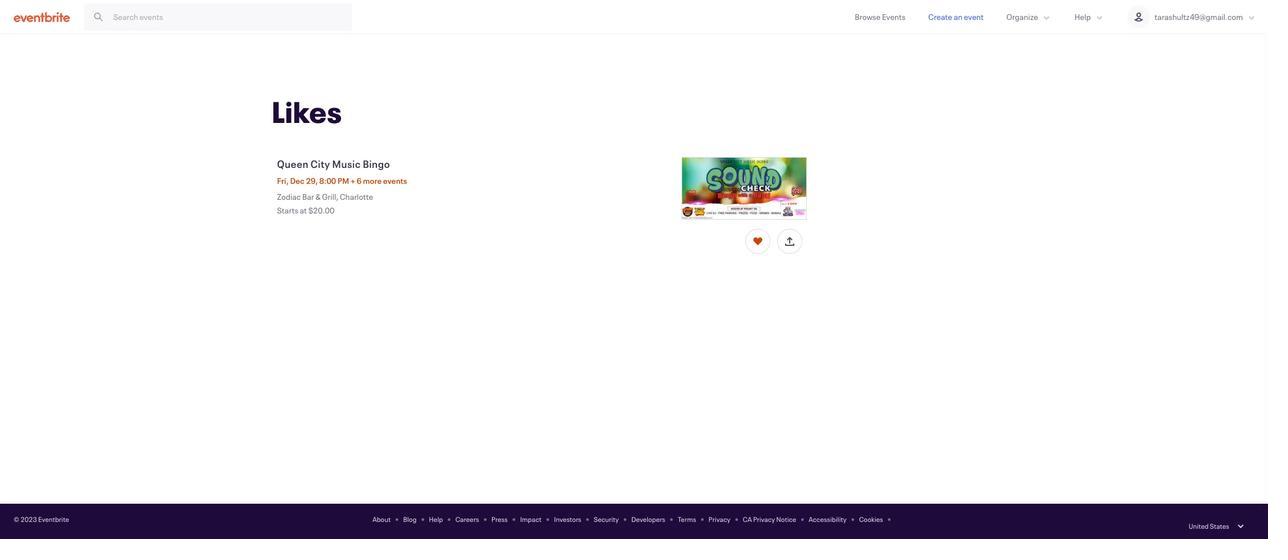 Task type: describe. For each thing, give the bounding box(es) containing it.
security link
[[594, 515, 619, 524]]

© 2023 eventbrite
[[14, 515, 69, 524]]

pm
[[338, 175, 349, 186]]

notice
[[777, 515, 797, 524]]

events
[[882, 11, 906, 22]]

bar
[[302, 191, 314, 202]]

impact link
[[520, 515, 542, 524]]

cookies
[[859, 515, 883, 524]]

press
[[492, 515, 508, 524]]

event
[[964, 11, 984, 22]]

grill,
[[322, 191, 338, 202]]

browse events
[[855, 11, 906, 22]]

events
[[383, 175, 407, 186]]

investors
[[554, 515, 582, 524]]

&
[[316, 191, 321, 202]]

united
[[1189, 522, 1209, 531]]

about
[[373, 515, 391, 524]]

organize
[[1007, 11, 1038, 22]]

organize link
[[995, 0, 1064, 34]]

tarashultz49@gmail.com link
[[1116, 0, 1268, 34]]

browse
[[855, 11, 881, 22]]

$20.00
[[308, 205, 335, 216]]

at
[[300, 205, 307, 216]]

1 horizontal spatial help
[[1075, 11, 1091, 22]]

eventbrite
[[38, 515, 69, 524]]

blog
[[403, 515, 417, 524]]

ca privacy notice link
[[743, 515, 797, 524]]

careers link
[[455, 515, 479, 524]]

1 vertical spatial help link
[[429, 515, 443, 524]]

impact
[[520, 515, 542, 524]]

accessibility link
[[809, 515, 847, 524]]

city
[[311, 157, 330, 171]]

charlotte
[[340, 191, 373, 202]]

security
[[594, 515, 619, 524]]

accessibility
[[809, 515, 847, 524]]

terms link
[[678, 515, 696, 524]]

terms
[[678, 515, 696, 524]]

bingo
[[363, 157, 390, 171]]

investors link
[[554, 515, 582, 524]]

an
[[954, 11, 963, 22]]

united states
[[1189, 522, 1230, 531]]

8:00
[[319, 175, 336, 186]]

6
[[357, 175, 362, 186]]

tarashultz49@gmail.com
[[1155, 11, 1243, 22]]



Task type: locate. For each thing, give the bounding box(es) containing it.
privacy link
[[709, 515, 731, 524]]

2023
[[20, 515, 37, 524]]

help right organize link at right top
[[1075, 11, 1091, 22]]

ca
[[743, 515, 752, 524]]

0 vertical spatial help
[[1075, 11, 1091, 22]]

queen city music bingo link
[[277, 157, 673, 171]]

states
[[1210, 522, 1230, 531]]

starts
[[277, 205, 298, 216]]

queen city music bingo fri, dec 29, 8:00 pm + 6 more events zodiac bar & grill, charlotte starts at $20.00
[[277, 157, 407, 216]]

press link
[[492, 515, 508, 524]]

create an event link
[[917, 0, 995, 34]]

music
[[332, 157, 361, 171]]

1 horizontal spatial privacy
[[753, 515, 775, 524]]

careers
[[455, 515, 479, 524]]

create an event
[[929, 11, 984, 22]]

zodiac
[[277, 191, 301, 202]]

+
[[351, 175, 355, 186]]

1 vertical spatial help
[[429, 515, 443, 524]]

ca privacy notice
[[743, 515, 797, 524]]

2 privacy from the left
[[753, 515, 775, 524]]

about link
[[373, 515, 391, 524]]

likes
[[272, 92, 343, 131]]

browse events link
[[844, 0, 917, 34]]

0 horizontal spatial help
[[429, 515, 443, 524]]

queen
[[277, 157, 309, 171]]

developers link
[[632, 515, 666, 524]]

dec
[[290, 175, 305, 186]]

fri,
[[277, 175, 289, 186]]

0 horizontal spatial help link
[[429, 515, 443, 524]]

create
[[929, 11, 953, 22]]

privacy left 'ca'
[[709, 515, 731, 524]]

1 horizontal spatial help link
[[1064, 0, 1116, 34]]

blog link
[[403, 515, 417, 524]]

cookies link
[[859, 515, 883, 524]]

help link
[[1064, 0, 1116, 34], [429, 515, 443, 524]]

privacy
[[709, 515, 731, 524], [753, 515, 775, 524]]

1 privacy from the left
[[709, 515, 731, 524]]

0 vertical spatial help link
[[1064, 0, 1116, 34]]

help right blog
[[429, 515, 443, 524]]

more
[[363, 175, 382, 186]]

©
[[14, 515, 19, 524]]

0 horizontal spatial privacy
[[709, 515, 731, 524]]

29,
[[306, 175, 318, 186]]

developers
[[632, 515, 666, 524]]

help
[[1075, 11, 1091, 22], [429, 515, 443, 524]]

privacy right 'ca'
[[753, 515, 775, 524]]

eventbrite image
[[14, 11, 70, 22]]



Task type: vqa. For each thing, say whether or not it's contained in the screenshot.
free
no



